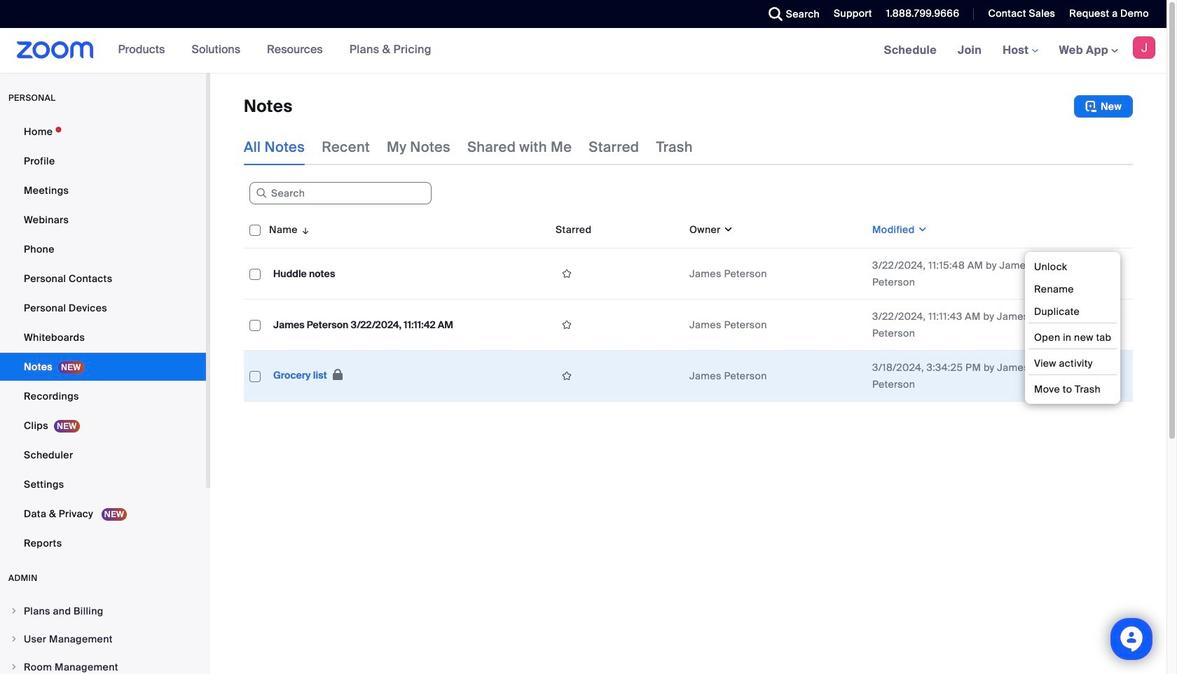 Task type: locate. For each thing, give the bounding box(es) containing it.
tabs of all notes page tab list
[[244, 129, 693, 165]]

2 vertical spatial menu item
[[0, 654, 206, 675]]

menu item
[[0, 598, 206, 625], [0, 626, 206, 653], [0, 654, 206, 675]]

1 vertical spatial menu item
[[0, 626, 206, 653]]

0 vertical spatial menu item
[[0, 598, 206, 625]]

down image
[[721, 223, 734, 237]]

Search text field
[[249, 182, 432, 205]]

product information navigation
[[108, 28, 442, 73]]

admin menu menu
[[0, 598, 206, 675]]

down image
[[915, 223, 928, 237]]

2 right image from the top
[[10, 635, 18, 644]]

banner
[[0, 28, 1166, 74]]

1 vertical spatial right image
[[10, 635, 18, 644]]

2 menu item from the top
[[0, 626, 206, 653]]

0 vertical spatial right image
[[10, 607, 18, 616]]

application
[[244, 212, 1143, 413], [556, 263, 678, 284], [556, 315, 678, 336], [556, 366, 678, 387]]

right image
[[10, 607, 18, 616], [10, 635, 18, 644]]



Task type: vqa. For each thing, say whether or not it's contained in the screenshot.
Phone to the bottom
no



Task type: describe. For each thing, give the bounding box(es) containing it.
arrow down image
[[298, 221, 311, 238]]

personal menu menu
[[0, 118, 206, 559]]

3 menu item from the top
[[0, 654, 206, 675]]

profile picture image
[[1133, 36, 1155, 59]]

zoom logo image
[[17, 41, 94, 59]]

more options for grocery list image
[[1098, 370, 1120, 383]]

1 right image from the top
[[10, 607, 18, 616]]

right image
[[10, 663, 18, 672]]

meetings navigation
[[873, 28, 1166, 74]]

1 menu item from the top
[[0, 598, 206, 625]]



